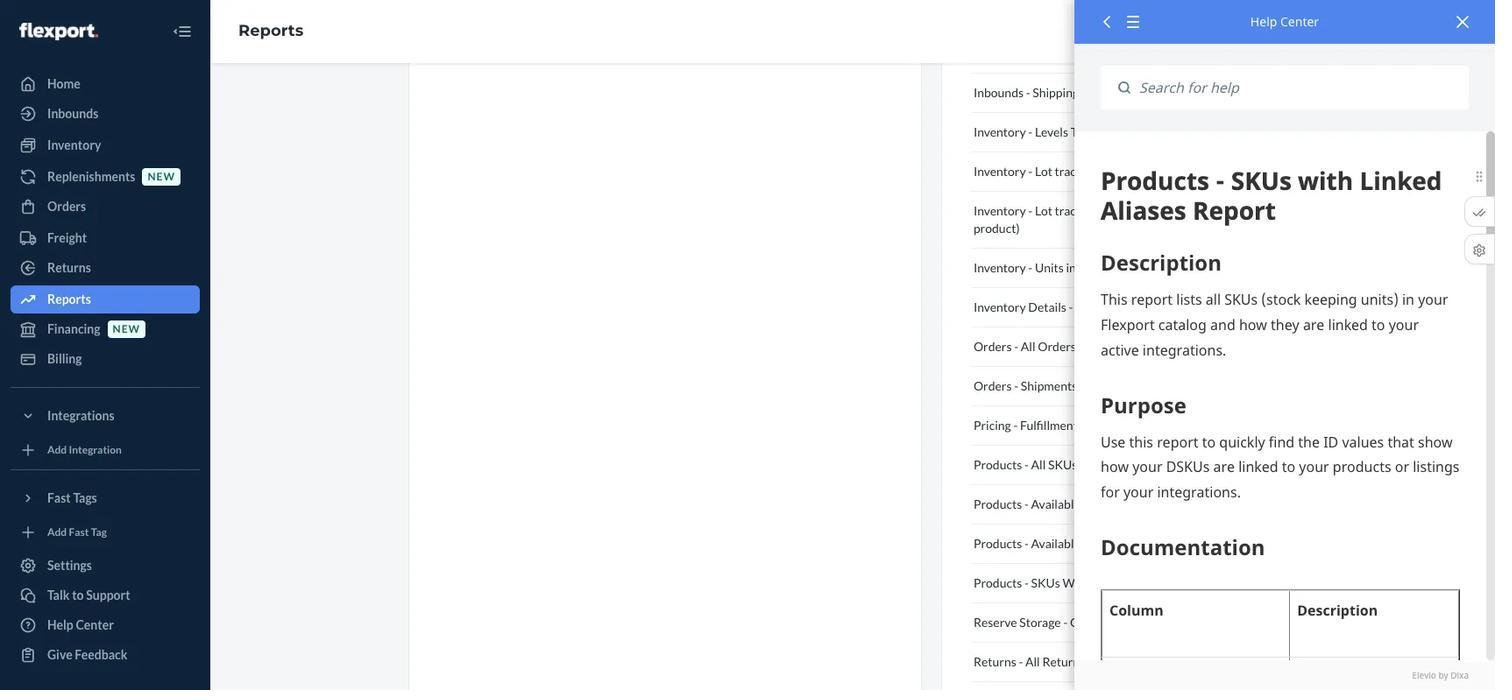 Task type: locate. For each thing, give the bounding box(es) containing it.
- for inbounds - packages
[[1026, 46, 1030, 60]]

support
[[86, 588, 130, 603]]

all left return at the bottom of the page
[[1025, 655, 1040, 670]]

all
[[1021, 339, 1036, 354], [1031, 457, 1046, 472], [1025, 655, 1040, 670]]

1 vertical spatial add
[[47, 526, 67, 539]]

tracking
[[1055, 164, 1099, 179], [1055, 203, 1099, 218]]

inventory for inventory - lot tracking and fefo (single product)
[[974, 203, 1026, 218]]

- left levels
[[1028, 124, 1033, 139]]

- left return at the bottom of the page
[[1019, 655, 1023, 670]]

new for financing
[[113, 323, 140, 336]]

1 vertical spatial reports
[[47, 292, 91, 307]]

2 and from the top
[[1101, 203, 1121, 218]]

orders
[[47, 199, 86, 214], [974, 339, 1012, 354], [1038, 339, 1076, 354], [974, 379, 1012, 394], [1070, 615, 1108, 630]]

1 vertical spatial available
[[1031, 536, 1080, 551]]

inventory up orders - all orders
[[974, 300, 1026, 315]]

with
[[1080, 457, 1107, 472], [1114, 497, 1141, 512], [1114, 536, 1141, 551], [1063, 576, 1090, 591]]

fefo left (all
[[1123, 164, 1154, 179]]

0 vertical spatial inbounds
[[974, 46, 1024, 60]]

reserve
[[1075, 300, 1119, 315], [974, 615, 1017, 630]]

and down inventory - levels today button
[[1101, 164, 1121, 179]]

1 horizontal spatial by
[[1439, 669, 1448, 682]]

0 vertical spatial reports
[[238, 21, 303, 40]]

financing
[[47, 322, 100, 337]]

- down fulfillment
[[1025, 457, 1029, 472]]

aliases right linked
[[1130, 576, 1168, 591]]

reserve down long
[[1075, 300, 1119, 315]]

product)
[[974, 221, 1020, 236]]

tracking inside inventory - lot tracking and fefo (all products) button
[[1055, 164, 1099, 179]]

0 vertical spatial fast
[[47, 491, 71, 506]]

1 horizontal spatial reserve
[[1075, 300, 1119, 315]]

and inside inventory - lot tracking and fefo (single product)
[[1101, 203, 1121, 218]]

1 horizontal spatial returns
[[974, 655, 1016, 670]]

center down the talk to support
[[76, 618, 114, 633]]

skus right for
[[1126, 418, 1155, 433]]

0 horizontal spatial center
[[76, 618, 114, 633]]

inbounds inside inbounds - shipping plan reconciliation button
[[974, 85, 1024, 100]]

- left shipping
[[1026, 85, 1030, 100]]

0 horizontal spatial reports link
[[11, 286, 200, 314]]

- for inbounds - shipping plan reconciliation
[[1026, 85, 1030, 100]]

add
[[47, 443, 67, 457], [47, 526, 67, 539]]

- for orders - shipments
[[1014, 379, 1019, 394]]

0 horizontal spatial alias
[[1109, 457, 1135, 472]]

inventory - levels today button
[[970, 113, 1255, 152]]

1 vertical spatial help
[[47, 618, 73, 633]]

inventory up product)
[[974, 203, 1026, 218]]

1 and from the top
[[1101, 164, 1121, 179]]

0 vertical spatial help center
[[1251, 13, 1319, 30]]

1 vertical spatial fefo
[[1123, 203, 1154, 218]]

alias down the pricing - fulfillment fees for skus 'button'
[[1109, 457, 1135, 472]]

long
[[1078, 260, 1105, 275]]

- inside inventory - lot tracking and fefo (single product)
[[1028, 203, 1033, 218]]

returns inside button
[[974, 655, 1016, 670]]

pricing - fulfillment fees for skus
[[974, 418, 1155, 433]]

1 vertical spatial reserve
[[974, 615, 1017, 630]]

available
[[1031, 497, 1080, 512], [1031, 536, 1080, 551]]

fast left tags
[[47, 491, 71, 506]]

4 products from the top
[[974, 576, 1022, 591]]

fefo inside inventory - lot tracking and fefo (single product)
[[1123, 203, 1154, 218]]

details
[[1028, 300, 1066, 315]]

and inside inventory - lot tracking and fefo (all products) button
[[1101, 164, 1121, 179]]

inventory for inventory details - reserve storage
[[974, 300, 1026, 315]]

with inside 'button'
[[1080, 457, 1107, 472]]

fefo
[[1123, 164, 1154, 179], [1123, 203, 1154, 218]]

with for products - all skus with alias counts
[[1080, 457, 1107, 472]]

- down products - all skus with alias counts
[[1025, 497, 1029, 512]]

orders link
[[11, 193, 200, 221]]

alias for products - all skus with alias counts
[[1109, 457, 1135, 472]]

center
[[1280, 13, 1319, 30], [76, 618, 114, 633]]

- up 'products - skus with linked aliases'
[[1025, 536, 1029, 551]]

new for replenishments
[[148, 170, 175, 184]]

0 vertical spatial available
[[1031, 497, 1080, 512]]

talk to support button
[[11, 582, 200, 610]]

aliases right no
[[1162, 536, 1200, 551]]

replenishments
[[47, 169, 135, 184]]

- right pricing
[[1013, 418, 1018, 433]]

0 horizontal spatial new
[[113, 323, 140, 336]]

items
[[1082, 655, 1112, 670]]

counts for products - available skus with alias counts
[[1172, 497, 1211, 512]]

1 add from the top
[[47, 443, 67, 457]]

0 vertical spatial fefo
[[1123, 164, 1154, 179]]

orders - all orders button
[[970, 328, 1255, 367]]

skus down products - available skus with alias counts
[[1083, 536, 1112, 551]]

orders - shipments
[[974, 379, 1077, 394]]

products - available skus with alias counts
[[974, 497, 1211, 512]]

pricing - fulfillment fees for skus button
[[970, 407, 1255, 446]]

skus down transfers
[[1130, 655, 1159, 670]]

counts
[[1138, 457, 1176, 472], [1172, 497, 1211, 512]]

new up orders link on the left of the page
[[148, 170, 175, 184]]

0 vertical spatial add
[[47, 443, 67, 457]]

aliases
[[1162, 536, 1200, 551], [1130, 576, 1168, 591]]

1 fefo from the top
[[1123, 164, 1154, 179]]

- left units
[[1028, 260, 1033, 275]]

help up search search box
[[1251, 13, 1277, 30]]

1 available from the top
[[1031, 497, 1080, 512]]

elevio
[[1412, 669, 1436, 682]]

1 tracking from the top
[[1055, 164, 1099, 179]]

returns down freight
[[47, 260, 91, 275]]

0 vertical spatial all
[[1021, 339, 1036, 354]]

1 vertical spatial counts
[[1172, 497, 1211, 512]]

inventory up replenishments
[[47, 138, 101, 152]]

2 vertical spatial all
[[1025, 655, 1040, 670]]

add left integration
[[47, 443, 67, 457]]

available for products - available skus with alias counts
[[1031, 497, 1080, 512]]

0 vertical spatial center
[[1280, 13, 1319, 30]]

- up inventory - units in long term storage
[[1028, 203, 1033, 218]]

by left dixa in the bottom of the page
[[1439, 669, 1448, 682]]

tracking inside inventory - lot tracking and fefo (single product)
[[1055, 203, 1099, 218]]

orders up freight
[[47, 199, 86, 214]]

alias
[[1109, 457, 1135, 472], [1144, 497, 1170, 512]]

&
[[1111, 615, 1119, 630]]

2 tracking from the top
[[1055, 203, 1099, 218]]

inbounds down inbounds - packages
[[974, 85, 1024, 100]]

storage right term
[[1137, 260, 1178, 275]]

all inside 'button'
[[1031, 457, 1046, 472]]

give feedback
[[47, 648, 127, 663]]

storage
[[1137, 260, 1178, 275], [1121, 300, 1163, 315], [1020, 615, 1061, 630]]

fulfillment
[[1020, 418, 1078, 433]]

talk to support
[[47, 588, 130, 603]]

0 vertical spatial storage
[[1137, 260, 1178, 275]]

2 products from the top
[[974, 497, 1022, 512]]

inbounds for inbounds - shipping plan reconciliation
[[974, 85, 1024, 100]]

help center
[[1251, 13, 1319, 30], [47, 618, 114, 633]]

0 horizontal spatial reports
[[47, 292, 91, 307]]

and down inventory - lot tracking and fefo (all products) button
[[1101, 203, 1121, 218]]

tracking for (all
[[1055, 164, 1099, 179]]

inventory - lot tracking and fefo (single product)
[[974, 203, 1191, 236]]

0 vertical spatial returns
[[47, 260, 91, 275]]

help center down to
[[47, 618, 114, 633]]

0 horizontal spatial by
[[1115, 655, 1128, 670]]

counts for products - all skus with alias counts
[[1138, 457, 1176, 472]]

fast tags
[[47, 491, 97, 506]]

1 horizontal spatial reports
[[238, 21, 303, 40]]

1 vertical spatial alias
[[1144, 497, 1170, 512]]

storage down term
[[1121, 300, 1163, 315]]

products - skus with linked aliases button
[[970, 564, 1255, 604]]

- for products - available skus with no aliases
[[1025, 536, 1029, 551]]

1 products from the top
[[974, 457, 1022, 472]]

0 vertical spatial lot
[[1035, 164, 1052, 179]]

reserve storage - orders & transfers
[[974, 615, 1172, 630]]

1 vertical spatial new
[[113, 323, 140, 336]]

- down inventory - levels today
[[1028, 164, 1033, 179]]

help
[[1251, 13, 1277, 30], [47, 618, 73, 633]]

tags
[[73, 491, 97, 506]]

all down fulfillment
[[1031, 457, 1046, 472]]

inbounds inside inbounds - packages button
[[974, 46, 1024, 60]]

lot up units
[[1035, 203, 1052, 218]]

fefo for (all
[[1123, 164, 1154, 179]]

- up orders - shipments
[[1014, 339, 1019, 354]]

to
[[72, 588, 84, 603]]

- left shipments at the right bottom
[[1014, 379, 1019, 394]]

with down fees
[[1080, 457, 1107, 472]]

give
[[47, 648, 72, 663]]

3 products from the top
[[974, 536, 1022, 551]]

1 vertical spatial lot
[[1035, 203, 1052, 218]]

1 vertical spatial center
[[76, 618, 114, 633]]

lot inside inventory - lot tracking and fefo (single product)
[[1035, 203, 1052, 218]]

alias inside 'button'
[[1109, 457, 1135, 472]]

with for products - available skus with alias counts
[[1114, 497, 1141, 512]]

-
[[1026, 46, 1030, 60], [1026, 85, 1030, 100], [1028, 124, 1033, 139], [1028, 164, 1033, 179], [1028, 203, 1033, 218], [1028, 260, 1033, 275], [1069, 300, 1073, 315], [1014, 339, 1019, 354], [1014, 379, 1019, 394], [1013, 418, 1018, 433], [1025, 457, 1029, 472], [1025, 497, 1029, 512], [1025, 536, 1029, 551], [1025, 576, 1029, 591], [1063, 615, 1068, 630], [1019, 655, 1023, 670]]

2 fefo from the top
[[1123, 203, 1154, 218]]

inventory - lot tracking and fefo (all products) button
[[970, 152, 1255, 192]]

tracking down today
[[1055, 164, 1099, 179]]

new up billing link
[[113, 323, 140, 336]]

inbounds - shipping plan reconciliation button
[[970, 74, 1255, 113]]

1 vertical spatial all
[[1031, 457, 1046, 472]]

alias for products - available skus with alias counts
[[1144, 497, 1170, 512]]

1 vertical spatial inbounds
[[974, 85, 1024, 100]]

1 vertical spatial returns
[[974, 655, 1016, 670]]

1 horizontal spatial new
[[148, 170, 175, 184]]

orders up orders - shipments
[[974, 339, 1012, 354]]

inventory left levels
[[974, 124, 1026, 139]]

0 horizontal spatial reserve
[[974, 615, 1017, 630]]

inventory for inventory - levels today
[[974, 124, 1026, 139]]

1 horizontal spatial alias
[[1144, 497, 1170, 512]]

inventory - levels today
[[974, 124, 1103, 139]]

inbounds left packages in the right top of the page
[[974, 46, 1024, 60]]

0 vertical spatial and
[[1101, 164, 1121, 179]]

0 horizontal spatial returns
[[47, 260, 91, 275]]

inbounds down home
[[47, 106, 98, 121]]

products
[[974, 457, 1022, 472], [974, 497, 1022, 512], [974, 536, 1022, 551], [974, 576, 1022, 591]]

- for inventory - lot tracking and fefo (single product)
[[1028, 203, 1033, 218]]

- up reserve storage - orders & transfers
[[1025, 576, 1029, 591]]

reserve storage - orders & transfers button
[[970, 604, 1255, 643]]

storage up return at the bottom of the page
[[1020, 615, 1061, 630]]

1 vertical spatial and
[[1101, 203, 1121, 218]]

skus
[[1126, 418, 1155, 433], [1048, 457, 1077, 472], [1083, 497, 1112, 512], [1083, 536, 1112, 551], [1031, 576, 1060, 591], [1130, 655, 1159, 670]]

2 vertical spatial inbounds
[[47, 106, 98, 121]]

alias up no
[[1144, 497, 1170, 512]]

returns left return at the bottom of the page
[[974, 655, 1016, 670]]

0 vertical spatial tracking
[[1055, 164, 1099, 179]]

reports link
[[238, 21, 303, 40], [11, 286, 200, 314]]

2 lot from the top
[[1035, 203, 1052, 218]]

center up search search box
[[1280, 13, 1319, 30]]

help center up search search box
[[1251, 13, 1319, 30]]

inventory down product)
[[974, 260, 1026, 275]]

1 lot from the top
[[1035, 164, 1052, 179]]

reports
[[238, 21, 303, 40], [47, 292, 91, 307]]

1 vertical spatial help center
[[47, 618, 114, 633]]

inventory
[[974, 124, 1026, 139], [47, 138, 101, 152], [974, 164, 1026, 179], [974, 203, 1026, 218], [974, 260, 1026, 275], [974, 300, 1026, 315]]

settings link
[[11, 552, 200, 580]]

2 add from the top
[[47, 526, 67, 539]]

- for pricing - fulfillment fees for skus
[[1013, 418, 1018, 433]]

all for return
[[1025, 655, 1040, 670]]

returns - all return items by skus
[[974, 655, 1159, 670]]

new
[[148, 170, 175, 184], [113, 323, 140, 336]]

with left no
[[1114, 536, 1141, 551]]

products inside 'button'
[[974, 457, 1022, 472]]

0 vertical spatial help
[[1251, 13, 1277, 30]]

all up orders - shipments
[[1021, 339, 1036, 354]]

- up returns - all return items by skus
[[1063, 615, 1068, 630]]

- for returns - all return items by skus
[[1019, 655, 1023, 670]]

help up give
[[47, 618, 73, 633]]

home
[[47, 76, 80, 91]]

fast left tag
[[69, 526, 89, 539]]

2 available from the top
[[1031, 536, 1080, 551]]

lot down inventory - levels today
[[1035, 164, 1052, 179]]

integrations
[[47, 408, 114, 423]]

0 vertical spatial reports link
[[238, 21, 303, 40]]

returns for returns - all return items by skus
[[974, 655, 1016, 670]]

alias inside button
[[1144, 497, 1170, 512]]

add up settings
[[47, 526, 67, 539]]

by right items
[[1115, 655, 1128, 670]]

0 vertical spatial counts
[[1138, 457, 1176, 472]]

lot
[[1035, 164, 1052, 179], [1035, 203, 1052, 218]]

0 vertical spatial new
[[148, 170, 175, 184]]

reserve up returns - all return items by skus
[[974, 615, 1017, 630]]

counts inside button
[[1172, 497, 1211, 512]]

inventory down inventory - levels today
[[974, 164, 1026, 179]]

available down products - all skus with alias counts
[[1031, 497, 1080, 512]]

inventory link
[[11, 131, 200, 160]]

(all
[[1157, 164, 1173, 179]]

inventory inside inventory - lot tracking and fefo (single product)
[[974, 203, 1026, 218]]

0 vertical spatial alias
[[1109, 457, 1135, 472]]

available up 'products - skus with linked aliases'
[[1031, 536, 1080, 551]]

counts inside 'button'
[[1138, 457, 1176, 472]]

inbounds for inbounds - packages
[[974, 46, 1024, 60]]

1 vertical spatial tracking
[[1055, 203, 1099, 218]]

- left packages in the right top of the page
[[1026, 46, 1030, 60]]

help center link
[[11, 612, 200, 640]]

products for products - all skus with alias counts
[[974, 457, 1022, 472]]

fast
[[47, 491, 71, 506], [69, 526, 89, 539]]

freight
[[47, 230, 87, 245]]

with down products - all skus with alias counts 'button'
[[1114, 497, 1141, 512]]

1 vertical spatial reports link
[[11, 286, 200, 314]]

tracking down inventory - lot tracking and fefo (all products)
[[1055, 203, 1099, 218]]

inbounds link
[[11, 100, 200, 128]]

orders up pricing
[[974, 379, 1012, 394]]

fefo left the (single
[[1123, 203, 1154, 218]]



Task type: vqa. For each thing, say whether or not it's contained in the screenshot.
THE DETAILS.
no



Task type: describe. For each thing, give the bounding box(es) containing it.
with left linked
[[1063, 576, 1090, 591]]

products for products - available skus with alias counts
[[974, 497, 1022, 512]]

(single
[[1157, 203, 1191, 218]]

levels
[[1035, 124, 1068, 139]]

inventory - units in long term storage
[[974, 260, 1178, 275]]

fees
[[1080, 418, 1105, 433]]

add integration link
[[11, 437, 200, 463]]

no
[[1144, 536, 1160, 551]]

tag
[[91, 526, 107, 539]]

lot for inventory - lot tracking and fefo (single product)
[[1035, 203, 1052, 218]]

- for orders - all orders
[[1014, 339, 1019, 354]]

integration
[[69, 443, 122, 457]]

shipments
[[1021, 379, 1077, 394]]

- for products - skus with linked aliases
[[1025, 576, 1029, 591]]

skus up products - available skus with no aliases
[[1083, 497, 1112, 512]]

fefo for (single
[[1123, 203, 1154, 218]]

give feedback button
[[11, 642, 200, 670]]

plan
[[1081, 85, 1105, 100]]

home link
[[11, 70, 200, 98]]

inventory - lot tracking and fefo (single product) button
[[970, 192, 1255, 249]]

and for (single
[[1101, 203, 1121, 218]]

returns link
[[11, 254, 200, 282]]

packages
[[1033, 46, 1082, 60]]

0 vertical spatial reserve
[[1075, 300, 1119, 315]]

all for skus
[[1031, 457, 1046, 472]]

add fast tag
[[47, 526, 107, 539]]

- right details
[[1069, 300, 1073, 315]]

products - all skus with alias counts
[[974, 457, 1176, 472]]

inventory - lot tracking and fefo (all products)
[[974, 164, 1227, 179]]

1 vertical spatial fast
[[69, 526, 89, 539]]

0 horizontal spatial help
[[47, 618, 73, 633]]

products - available skus with no aliases button
[[970, 525, 1255, 564]]

all for orders
[[1021, 339, 1036, 354]]

billing link
[[11, 345, 200, 373]]

lot for inventory - lot tracking and fefo (all products)
[[1035, 164, 1052, 179]]

0 horizontal spatial help center
[[47, 618, 114, 633]]

fast tags button
[[11, 485, 200, 513]]

shipping
[[1033, 85, 1079, 100]]

available for products - available skus with no aliases
[[1031, 536, 1080, 551]]

products for products - available skus with no aliases
[[974, 536, 1022, 551]]

products - all skus with alias counts button
[[970, 446, 1255, 486]]

elevio by dixa link
[[1101, 669, 1469, 682]]

for
[[1107, 418, 1123, 433]]

2 vertical spatial storage
[[1020, 615, 1061, 630]]

integrations button
[[11, 402, 200, 430]]

term
[[1107, 260, 1134, 275]]

inventory for inventory - units in long term storage
[[974, 260, 1026, 275]]

with for products - available skus with no aliases
[[1114, 536, 1141, 551]]

linked
[[1092, 576, 1128, 591]]

orders for orders
[[47, 199, 86, 214]]

in
[[1066, 260, 1076, 275]]

pricing
[[974, 418, 1011, 433]]

reconciliation
[[1107, 85, 1184, 100]]

inbounds inside "inbounds" link
[[47, 106, 98, 121]]

- for inventory - units in long term storage
[[1028, 260, 1033, 275]]

add fast tag link
[[11, 520, 200, 545]]

add integration
[[47, 443, 122, 457]]

1 vertical spatial aliases
[[1130, 576, 1168, 591]]

freight link
[[11, 224, 200, 252]]

return
[[1042, 655, 1080, 670]]

settings
[[47, 558, 92, 573]]

products)
[[1175, 164, 1227, 179]]

- for inventory - levels today
[[1028, 124, 1033, 139]]

- for products - available skus with alias counts
[[1025, 497, 1029, 512]]

orders left &
[[1070, 615, 1108, 630]]

1 vertical spatial storage
[[1121, 300, 1163, 315]]

orders for orders - shipments
[[974, 379, 1012, 394]]

inventory for inventory
[[47, 138, 101, 152]]

orders - shipments button
[[970, 367, 1255, 407]]

flexport logo image
[[19, 23, 98, 40]]

billing
[[47, 351, 82, 366]]

orders - all orders
[[974, 339, 1076, 354]]

add for add integration
[[47, 443, 67, 457]]

inventory details - reserve storage button
[[970, 288, 1255, 328]]

transfers
[[1122, 615, 1172, 630]]

- for products - all skus with alias counts
[[1025, 457, 1029, 472]]

1 horizontal spatial reports link
[[238, 21, 303, 40]]

close navigation image
[[172, 21, 193, 42]]

Search search field
[[1131, 66, 1469, 110]]

- for inventory - lot tracking and fefo (all products)
[[1028, 164, 1033, 179]]

1 horizontal spatial help
[[1251, 13, 1277, 30]]

talk
[[47, 588, 70, 603]]

today
[[1071, 124, 1103, 139]]

returns - all return items by skus button
[[970, 643, 1255, 683]]

by inside button
[[1115, 655, 1128, 670]]

products - skus with linked aliases
[[974, 576, 1168, 591]]

inbounds - packages
[[974, 46, 1082, 60]]

inbounds - shipping plan reconciliation
[[974, 85, 1184, 100]]

fast inside dropdown button
[[47, 491, 71, 506]]

inbounds - packages button
[[970, 34, 1255, 74]]

orders up shipments at the right bottom
[[1038, 339, 1076, 354]]

reports inside 'link'
[[47, 292, 91, 307]]

elevio by dixa
[[1412, 669, 1469, 682]]

tracking for (single
[[1055, 203, 1099, 218]]

products for products - skus with linked aliases
[[974, 576, 1022, 591]]

orders for orders - all orders
[[974, 339, 1012, 354]]

inventory for inventory - lot tracking and fefo (all products)
[[974, 164, 1026, 179]]

skus up reserve storage - orders & transfers
[[1031, 576, 1060, 591]]

by inside 'link'
[[1439, 669, 1448, 682]]

feedback
[[75, 648, 127, 663]]

units
[[1035, 260, 1064, 275]]

add for add fast tag
[[47, 526, 67, 539]]

and for (all
[[1101, 164, 1121, 179]]

inventory details - reserve storage
[[974, 300, 1163, 315]]

skus down pricing - fulfillment fees for skus
[[1048, 457, 1077, 472]]

1 horizontal spatial center
[[1280, 13, 1319, 30]]

products - available skus with alias counts button
[[970, 486, 1255, 525]]

1 horizontal spatial help center
[[1251, 13, 1319, 30]]

inventory - units in long term storage button
[[970, 249, 1255, 288]]

returns for returns
[[47, 260, 91, 275]]

dixa
[[1451, 669, 1469, 682]]

0 vertical spatial aliases
[[1162, 536, 1200, 551]]

products - available skus with no aliases
[[974, 536, 1200, 551]]



